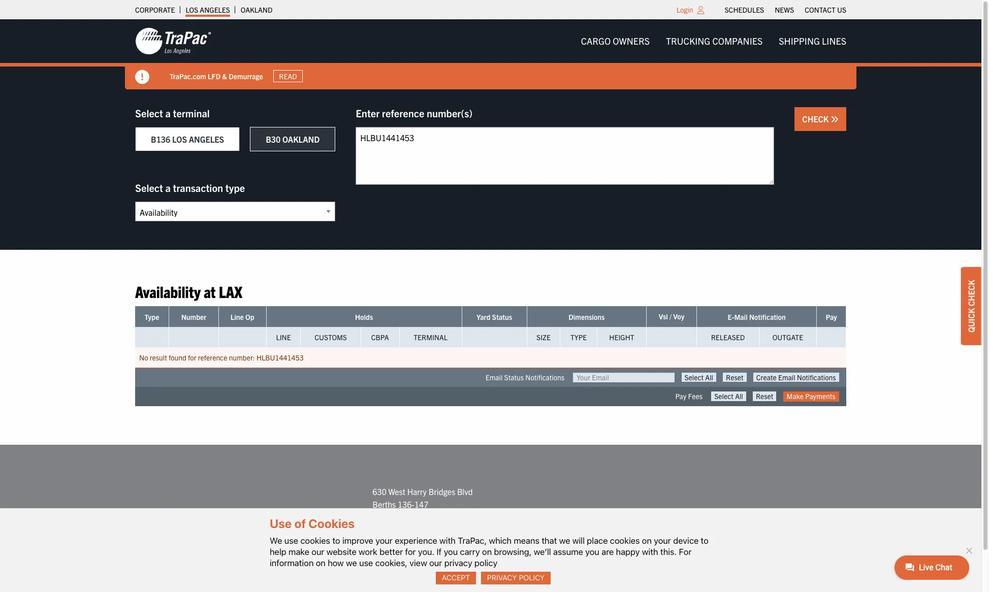 Task type: describe. For each thing, give the bounding box(es) containing it.
enter
[[356, 107, 380, 119]]

Your Email email field
[[573, 373, 675, 383]]

trapac.com
[[170, 71, 206, 81]]

630 west harry bridges blvd berths 136-147 wilmington, ca 90744
[[373, 487, 473, 523]]

shipping
[[779, 35, 820, 47]]

2 vertical spatial los
[[266, 519, 281, 529]]

news link
[[775, 3, 794, 17]]

2 vertical spatial on
[[316, 558, 326, 568]]

us
[[837, 5, 846, 14]]

availability
[[135, 281, 201, 301]]

port
[[373, 552, 387, 562]]

policy
[[475, 558, 497, 568]]

ca
[[416, 513, 426, 523]]

accept
[[442, 574, 470, 582]]

make payments
[[787, 392, 836, 401]]

1 vertical spatial on
[[482, 547, 492, 557]]

vsl
[[659, 312, 668, 321]]

news
[[775, 5, 794, 14]]

1 vertical spatial use
[[359, 558, 373, 568]]

pay for pay fees
[[675, 392, 687, 401]]

2 to from the left
[[701, 536, 709, 546]]

1 vertical spatial angeles
[[189, 134, 224, 144]]

trucking companies
[[666, 35, 763, 47]]

1 to from the left
[[332, 536, 340, 546]]

pay for pay
[[826, 313, 837, 322]]

136-
[[398, 500, 414, 510]]

1 los angeles image from the top
[[135, 27, 211, 55]]

1 cookies from the left
[[300, 536, 330, 546]]

Enter reference number(s) text field
[[356, 127, 774, 185]]

schedules link
[[725, 3, 764, 17]]

trucking
[[666, 35, 710, 47]]

wilmington,
[[373, 513, 414, 523]]

bridges
[[429, 487, 455, 497]]

2 you from the left
[[585, 547, 599, 557]]

terminal
[[173, 107, 210, 119]]

yard status
[[477, 313, 512, 322]]

information
[[270, 558, 314, 568]]

use of cookies we use cookies to improve your experience with trapac, which means that we will place cookies on your device to help make our website work better for you. if you carry on browsing, we'll assume you are happy with this. for information on how we use cookies, view our privacy policy
[[270, 517, 709, 568]]

1 horizontal spatial type
[[571, 333, 587, 342]]

0 horizontal spatial for
[[188, 353, 196, 362]]

cargo owners
[[581, 35, 650, 47]]

schedules
[[725, 5, 764, 14]]

use
[[270, 517, 292, 531]]

2 cookies from the left
[[610, 536, 640, 546]]

improve
[[342, 536, 373, 546]]

number:
[[229, 353, 255, 362]]

means
[[514, 536, 540, 546]]

demurrage
[[229, 71, 263, 81]]

yard
[[477, 313, 490, 322]]

los inside "link"
[[186, 5, 198, 14]]

are
[[602, 547, 614, 557]]

1 horizontal spatial our
[[429, 558, 442, 568]]

los angeles link
[[186, 3, 230, 17]]

blvd
[[457, 487, 473, 497]]

outgate
[[773, 333, 803, 342]]

0 vertical spatial reference
[[382, 107, 424, 119]]

quick check link
[[961, 267, 982, 345]]

select for select a transaction type
[[135, 181, 163, 194]]

shipping lines link
[[771, 31, 855, 51]]

place
[[587, 536, 608, 546]]

if
[[437, 547, 442, 557]]

630
[[373, 487, 387, 497]]

cookies,
[[375, 558, 407, 568]]

height
[[609, 333, 634, 342]]

berths
[[373, 500, 396, 510]]

no result found for reference number: hlbu1441453
[[139, 353, 304, 362]]

corporate link
[[135, 3, 175, 17]]

west
[[388, 487, 405, 497]]

trucking companies link
[[658, 31, 771, 51]]

0 horizontal spatial our
[[312, 547, 324, 557]]

1 vertical spatial los
[[172, 134, 187, 144]]

check button
[[795, 107, 846, 131]]

email
[[486, 373, 503, 382]]

quick check
[[966, 280, 977, 333]]

notification
[[749, 313, 786, 322]]

cbpa
[[371, 333, 389, 342]]

we
[[270, 536, 282, 546]]

light image
[[697, 6, 704, 14]]

0 vertical spatial we
[[559, 536, 570, 546]]

y258
[[416, 539, 434, 549]]

a for transaction
[[165, 181, 171, 194]]

lfd
[[208, 71, 221, 81]]

0 horizontal spatial solid image
[[135, 70, 149, 84]]

1 vertical spatial with
[[642, 547, 658, 557]]

transaction
[[173, 181, 223, 194]]

0 vertical spatial code:
[[394, 539, 414, 549]]

line for line op
[[231, 313, 244, 322]]

make
[[289, 547, 309, 557]]

quick
[[966, 308, 977, 333]]

0 vertical spatial with
[[440, 536, 456, 546]]

status for email
[[504, 373, 524, 382]]

mail
[[734, 313, 748, 322]]

banner containing cargo owners
[[0, 19, 989, 89]]

2704
[[410, 552, 429, 562]]

device
[[673, 536, 699, 546]]

los angeles inside footer
[[266, 519, 318, 529]]

0 vertical spatial type
[[145, 313, 159, 322]]

we'll
[[534, 547, 551, 557]]

contact us
[[805, 5, 846, 14]]

firms
[[373, 539, 392, 549]]

this.
[[660, 547, 677, 557]]

select a transaction type
[[135, 181, 245, 194]]

terminal
[[414, 333, 448, 342]]

voy
[[673, 312, 685, 321]]

contact
[[805, 5, 836, 14]]



Task type: locate. For each thing, give the bounding box(es) containing it.
footer
[[0, 445, 982, 592]]

privacy policy
[[487, 574, 545, 582]]

1 horizontal spatial to
[[701, 536, 709, 546]]

1 a from the top
[[165, 107, 171, 119]]

availability at lax
[[135, 281, 242, 301]]

found
[[169, 353, 186, 362]]

status right email
[[504, 373, 524, 382]]

to up 'website'
[[332, 536, 340, 546]]

0 horizontal spatial use
[[284, 536, 298, 546]]

we down 'website'
[[346, 558, 357, 568]]

angeles inside los angeles "link"
[[200, 5, 230, 14]]

which
[[489, 536, 512, 546]]

2 your from the left
[[654, 536, 671, 546]]

for
[[188, 353, 196, 362], [405, 547, 416, 557]]

1 horizontal spatial check
[[966, 280, 977, 306]]

how
[[328, 558, 344, 568]]

1 horizontal spatial oakland
[[282, 134, 320, 144]]

pay fees
[[675, 392, 703, 401]]

with
[[440, 536, 456, 546], [642, 547, 658, 557]]

vsl / voy
[[659, 312, 685, 321]]

corporate
[[135, 5, 175, 14]]

0 vertical spatial angeles
[[200, 5, 230, 14]]

los angeles image inside footer
[[135, 510, 211, 539]]

read
[[279, 72, 297, 81]]

policy
[[519, 574, 545, 582]]

1 vertical spatial we
[[346, 558, 357, 568]]

make payments link
[[783, 392, 839, 402]]

angeles left oakland link
[[200, 5, 230, 14]]

0 horizontal spatial line
[[231, 313, 244, 322]]

owners
[[613, 35, 650, 47]]

1 vertical spatial our
[[429, 558, 442, 568]]

experience
[[395, 536, 437, 546]]

code: right port
[[389, 552, 409, 562]]

angeles up make
[[283, 519, 318, 529]]

los right corporate
[[186, 5, 198, 14]]

select left transaction
[[135, 181, 163, 194]]

menu bar containing cargo owners
[[573, 31, 855, 51]]

code: up "2704"
[[394, 539, 414, 549]]

1 vertical spatial los angeles
[[266, 519, 318, 529]]

0 vertical spatial pay
[[826, 313, 837, 322]]

1 horizontal spatial your
[[654, 536, 671, 546]]

companies
[[713, 35, 763, 47]]

cookies up happy
[[610, 536, 640, 546]]

1 horizontal spatial use
[[359, 558, 373, 568]]

1 horizontal spatial reference
[[382, 107, 424, 119]]

0 horizontal spatial we
[[346, 558, 357, 568]]

with left this.
[[642, 547, 658, 557]]

2 los angeles image from the top
[[135, 510, 211, 539]]

of
[[294, 517, 306, 531]]

0 vertical spatial for
[[188, 353, 196, 362]]

0 vertical spatial los angeles
[[186, 5, 230, 14]]

with up if
[[440, 536, 456, 546]]

your up this.
[[654, 536, 671, 546]]

1 vertical spatial reference
[[198, 353, 227, 362]]

1 you from the left
[[444, 547, 458, 557]]

0 horizontal spatial with
[[440, 536, 456, 546]]

1 horizontal spatial you
[[585, 547, 599, 557]]

1 your from the left
[[376, 536, 393, 546]]

oakland right los angeles "link"
[[241, 5, 273, 14]]

menu bar
[[719, 3, 852, 17], [573, 31, 855, 51]]

0 horizontal spatial check
[[802, 114, 831, 124]]

at
[[204, 281, 216, 301]]

no
[[139, 353, 148, 362]]

1 vertical spatial pay
[[675, 392, 687, 401]]

los angeles left oakland link
[[186, 5, 230, 14]]

to right device at the bottom of page
[[701, 536, 709, 546]]

0 vertical spatial los angeles image
[[135, 27, 211, 55]]

our
[[312, 547, 324, 557], [429, 558, 442, 568]]

90744
[[428, 513, 452, 523]]

1 vertical spatial oakland
[[282, 134, 320, 144]]

angeles down terminal at the left top of page
[[189, 134, 224, 144]]

b136
[[151, 134, 170, 144]]

you right if
[[444, 547, 458, 557]]

for inside use of cookies we use cookies to improve your experience with trapac, which means that we will place cookies on your device to help make our website work better for you. if you carry on browsing, we'll assume you are happy with this. for information on how we use cookies, view our privacy policy
[[405, 547, 416, 557]]

0 horizontal spatial to
[[332, 536, 340, 546]]

menu bar up shipping
[[719, 3, 852, 17]]

use up make
[[284, 536, 298, 546]]

you down place
[[585, 547, 599, 557]]

banner
[[0, 19, 989, 89]]

a for terminal
[[165, 107, 171, 119]]

holds
[[355, 313, 373, 322]]

line
[[231, 313, 244, 322], [276, 333, 291, 342]]

on
[[642, 536, 652, 546], [482, 547, 492, 557], [316, 558, 326, 568]]

select a terminal
[[135, 107, 210, 119]]

fees
[[688, 392, 703, 401]]

1 horizontal spatial cookies
[[610, 536, 640, 546]]

oakland
[[241, 5, 273, 14], [282, 134, 320, 144]]

size
[[537, 333, 551, 342]]

1 horizontal spatial line
[[276, 333, 291, 342]]

0 horizontal spatial reference
[[198, 353, 227, 362]]

a
[[165, 107, 171, 119], [165, 181, 171, 194]]

lines
[[822, 35, 846, 47]]

line left op
[[231, 313, 244, 322]]

better
[[380, 547, 403, 557]]

los angeles image
[[135, 27, 211, 55], [135, 510, 211, 539]]

we up assume
[[559, 536, 570, 546]]

1 horizontal spatial we
[[559, 536, 570, 546]]

2 horizontal spatial on
[[642, 536, 652, 546]]

released
[[711, 333, 745, 342]]

0 vertical spatial check
[[802, 114, 831, 124]]

cargo owners link
[[573, 31, 658, 51]]

0 vertical spatial use
[[284, 536, 298, 546]]

our down if
[[429, 558, 442, 568]]

select up b136
[[135, 107, 163, 119]]

on left how
[[316, 558, 326, 568]]

1 horizontal spatial pay
[[826, 313, 837, 322]]

0 vertical spatial los
[[186, 5, 198, 14]]

1 vertical spatial type
[[571, 333, 587, 342]]

cargo
[[581, 35, 611, 47]]

happy
[[616, 547, 640, 557]]

dimensions
[[569, 313, 605, 322]]

los angeles up we
[[266, 519, 318, 529]]

1 vertical spatial a
[[165, 181, 171, 194]]

line for line
[[276, 333, 291, 342]]

notifications
[[526, 373, 565, 382]]

we
[[559, 536, 570, 546], [346, 558, 357, 568]]

1 vertical spatial select
[[135, 181, 163, 194]]

cookies up make
[[300, 536, 330, 546]]

0 vertical spatial status
[[492, 313, 512, 322]]

0 horizontal spatial los angeles
[[186, 5, 230, 14]]

a left terminal at the left top of page
[[165, 107, 171, 119]]

2 select from the top
[[135, 181, 163, 194]]

0 vertical spatial select
[[135, 107, 163, 119]]

b136 los angeles
[[151, 134, 224, 144]]

None button
[[682, 373, 716, 382], [723, 373, 747, 382], [753, 373, 839, 382], [711, 392, 746, 401], [753, 392, 777, 401], [682, 373, 716, 382], [723, 373, 747, 382], [753, 373, 839, 382], [711, 392, 746, 401], [753, 392, 777, 401]]

angeles
[[200, 5, 230, 14], [189, 134, 224, 144], [283, 519, 318, 529]]

0 vertical spatial solid image
[[135, 70, 149, 84]]

0 vertical spatial oakland
[[241, 5, 273, 14]]

work
[[359, 547, 377, 557]]

status for yard
[[492, 313, 512, 322]]

los
[[186, 5, 198, 14], [172, 134, 187, 144], [266, 519, 281, 529]]

1 vertical spatial los angeles image
[[135, 510, 211, 539]]

for right "found"
[[188, 353, 196, 362]]

login
[[677, 5, 693, 14]]

for down experience
[[405, 547, 416, 557]]

you
[[444, 547, 458, 557], [585, 547, 599, 557]]

view
[[410, 558, 427, 568]]

0 vertical spatial a
[[165, 107, 171, 119]]

reference left number:
[[198, 353, 227, 362]]

type down availability
[[145, 313, 159, 322]]

oakland right the b30
[[282, 134, 320, 144]]

footer containing 630 west harry bridges blvd
[[0, 445, 982, 592]]

b30
[[266, 134, 281, 144]]

1 vertical spatial solid image
[[831, 115, 839, 123]]

line up hlbu1441453
[[276, 333, 291, 342]]

oakland link
[[241, 3, 273, 17]]

1 horizontal spatial solid image
[[831, 115, 839, 123]]

our right make
[[312, 547, 324, 557]]

accept link
[[436, 572, 476, 585]]

1 horizontal spatial los angeles
[[266, 519, 318, 529]]

0 horizontal spatial your
[[376, 536, 393, 546]]

e-
[[728, 313, 734, 322]]

on up policy on the bottom of page
[[482, 547, 492, 557]]

type
[[225, 181, 245, 194]]

0 vertical spatial menu bar
[[719, 3, 852, 17]]

website
[[327, 547, 356, 557]]

los right b136
[[172, 134, 187, 144]]

type down "dimensions"
[[571, 333, 587, 342]]

0 horizontal spatial pay
[[675, 392, 687, 401]]

0 vertical spatial our
[[312, 547, 324, 557]]

browsing,
[[494, 547, 532, 557]]

use down "work"
[[359, 558, 373, 568]]

0 horizontal spatial type
[[145, 313, 159, 322]]

0 horizontal spatial cookies
[[300, 536, 330, 546]]

cookies
[[300, 536, 330, 546], [610, 536, 640, 546]]

check inside 'button'
[[802, 114, 831, 124]]

firms code:  y258 port code:  2704
[[373, 539, 434, 562]]

privacy
[[444, 558, 472, 568]]

solid image
[[135, 70, 149, 84], [831, 115, 839, 123]]

menu bar containing schedules
[[719, 3, 852, 17]]

1 vertical spatial code:
[[389, 552, 409, 562]]

1 horizontal spatial for
[[405, 547, 416, 557]]

customs
[[315, 333, 347, 342]]

reference right 'enter'
[[382, 107, 424, 119]]

line op
[[231, 313, 254, 322]]

1 vertical spatial line
[[276, 333, 291, 342]]

your up better
[[376, 536, 393, 546]]

trapac.com lfd & demurrage
[[170, 71, 263, 81]]

2 vertical spatial angeles
[[283, 519, 318, 529]]

2 a from the top
[[165, 181, 171, 194]]

lax
[[219, 281, 242, 301]]

check
[[802, 114, 831, 124], [966, 280, 977, 306]]

no image
[[964, 546, 974, 556]]

1 vertical spatial for
[[405, 547, 416, 557]]

0 horizontal spatial on
[[316, 558, 326, 568]]

menu bar down light icon
[[573, 31, 855, 51]]

0 horizontal spatial you
[[444, 547, 458, 557]]

a left transaction
[[165, 181, 171, 194]]

1 vertical spatial menu bar
[[573, 31, 855, 51]]

1 select from the top
[[135, 107, 163, 119]]

los up we
[[266, 519, 281, 529]]

147
[[414, 500, 428, 510]]

0 vertical spatial line
[[231, 313, 244, 322]]

select for select a terminal
[[135, 107, 163, 119]]

&
[[222, 71, 227, 81]]

number(s)
[[427, 107, 473, 119]]

0 horizontal spatial oakland
[[241, 5, 273, 14]]

assume
[[553, 547, 583, 557]]

payments
[[805, 392, 836, 401]]

number
[[181, 313, 206, 322]]

status right yard
[[492, 313, 512, 322]]

on left device at the bottom of page
[[642, 536, 652, 546]]

1 vertical spatial status
[[504, 373, 524, 382]]

status
[[492, 313, 512, 322], [504, 373, 524, 382]]

help
[[270, 547, 286, 557]]

0 vertical spatial on
[[642, 536, 652, 546]]

privacy
[[487, 574, 517, 582]]

solid image inside the check 'button'
[[831, 115, 839, 123]]

1 horizontal spatial on
[[482, 547, 492, 557]]

harry
[[407, 487, 427, 497]]

result
[[150, 353, 167, 362]]

1 horizontal spatial with
[[642, 547, 658, 557]]

1 vertical spatial check
[[966, 280, 977, 306]]

shipping lines
[[779, 35, 846, 47]]



Task type: vqa. For each thing, say whether or not it's contained in the screenshot.
known
no



